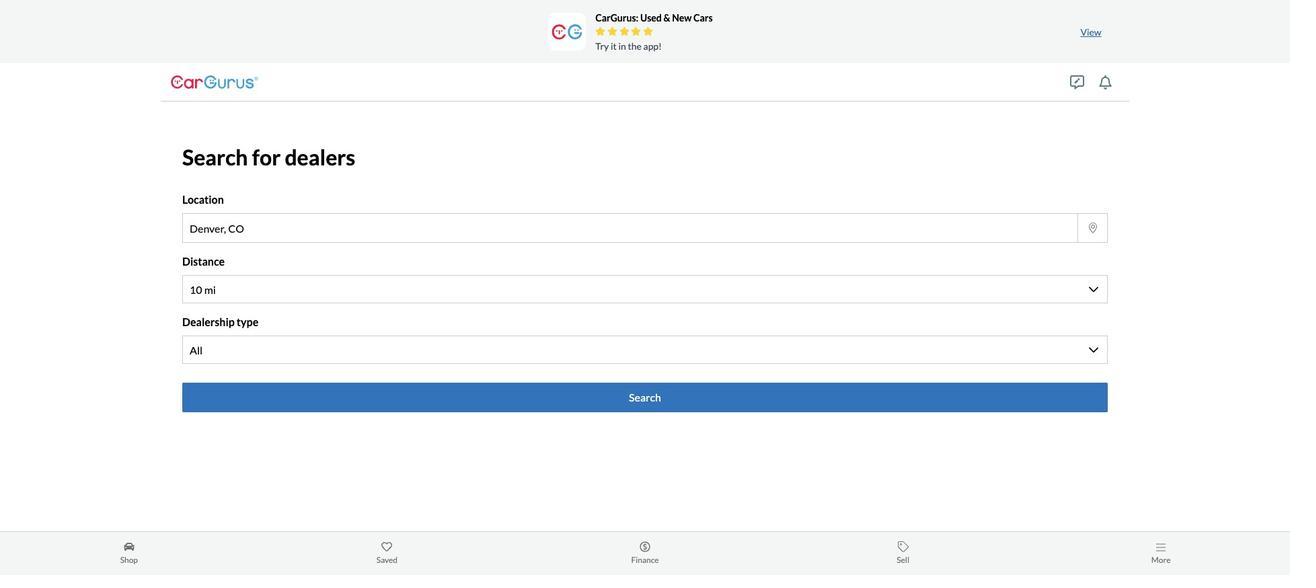 Task type: vqa. For each thing, say whether or not it's contained in the screenshot.
Shop
yes



Task type: locate. For each thing, give the bounding box(es) containing it.
more button
[[1033, 539, 1291, 569]]

Location text field
[[183, 214, 1078, 243]]

open notifications navigation icon image
[[1099, 75, 1113, 89]]

new
[[673, 12, 692, 23]]

1 vertical spatial search
[[629, 391, 662, 404]]

1 horizontal spatial search
[[629, 391, 662, 404]]

sell
[[897, 555, 910, 565]]

search
[[182, 144, 248, 170], [629, 391, 662, 404]]

0 vertical spatial search
[[182, 144, 248, 170]]

cars
[[694, 12, 713, 23]]

find my location image
[[1087, 223, 1100, 234]]

0 horizontal spatial search
[[182, 144, 248, 170]]

shop
[[120, 555, 138, 565]]

cargurus:
[[596, 12, 639, 23]]

for
[[252, 144, 281, 170]]

dealership
[[182, 316, 235, 329]]

add a car review image
[[1071, 75, 1085, 89]]

more
[[1152, 555, 1172, 565]]

cargurus logo homepage link image
[[171, 69, 258, 96]]

saved link
[[258, 539, 516, 569]]

search button
[[182, 383, 1109, 413]]

app!
[[644, 40, 662, 51]]

&
[[664, 12, 671, 23]]

used
[[641, 12, 662, 23]]

shop link
[[0, 539, 258, 569]]

search inside button
[[629, 391, 662, 404]]

cargurus logo homepage link link
[[171, 69, 258, 96]]



Task type: describe. For each thing, give the bounding box(es) containing it.
sell link
[[775, 539, 1033, 569]]

it
[[611, 40, 617, 51]]

view
[[1081, 26, 1102, 37]]

finance
[[632, 555, 659, 565]]

finance link
[[516, 539, 775, 569]]

location
[[182, 193, 224, 206]]

search for search for dealers
[[182, 144, 248, 170]]

distance
[[182, 255, 225, 268]]

try it in the app!
[[596, 40, 662, 51]]

dealers
[[285, 144, 356, 170]]

try
[[596, 40, 609, 51]]

dealership type
[[182, 316, 259, 329]]

in
[[619, 40, 627, 51]]

search for dealers
[[182, 144, 356, 170]]

cargurus: used & new cars
[[596, 12, 713, 23]]

search for search
[[629, 391, 662, 404]]

type
[[237, 316, 259, 329]]

view link
[[1072, 16, 1112, 47]]

the
[[628, 40, 642, 51]]

saved
[[377, 555, 398, 565]]



